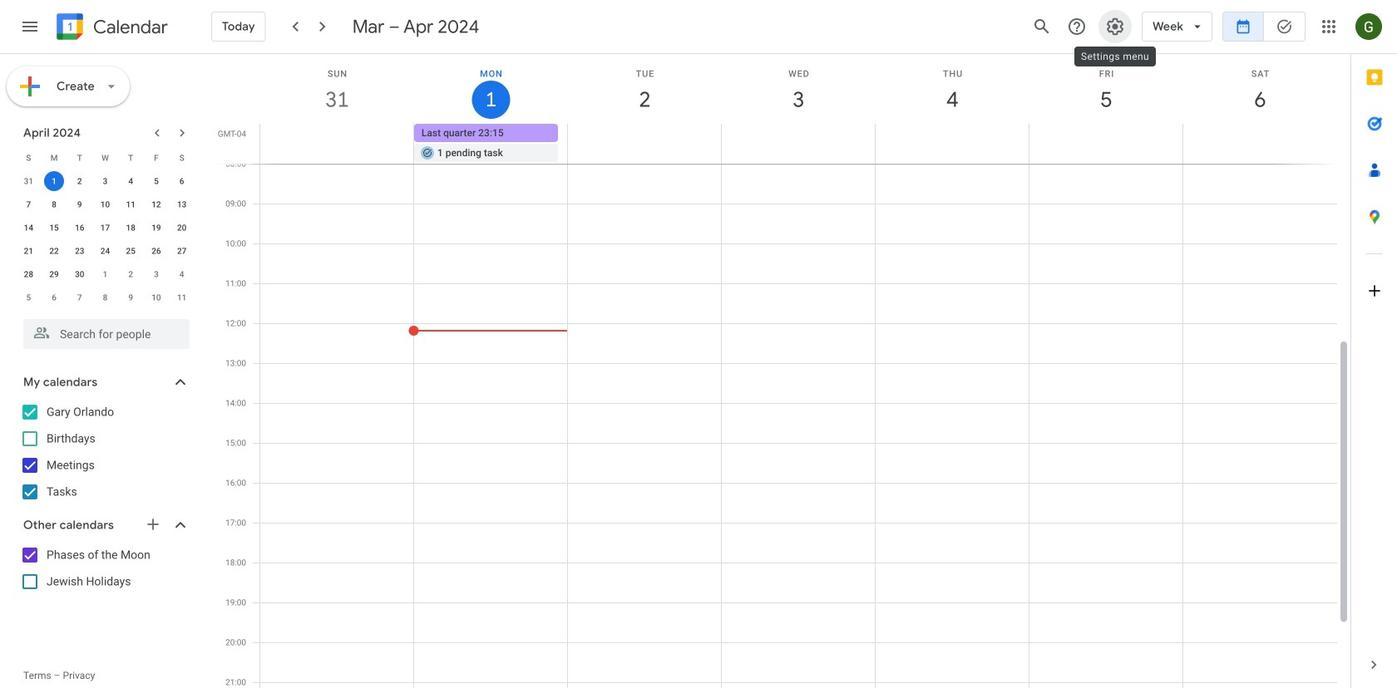 Task type: vqa. For each thing, say whether or not it's contained in the screenshot.
the "11" element
yes



Task type: describe. For each thing, give the bounding box(es) containing it.
6 element
[[172, 171, 192, 191]]

calendar element
[[53, 10, 168, 47]]

heading inside calendar element
[[90, 17, 168, 37]]

23 element
[[70, 241, 90, 261]]

5 element
[[146, 171, 166, 191]]

9 element
[[70, 195, 90, 215]]

may 1 element
[[95, 265, 115, 285]]

may 3 element
[[146, 265, 166, 285]]

14 element
[[19, 218, 39, 238]]

26 element
[[146, 241, 166, 261]]

16 element
[[70, 218, 90, 238]]

25 element
[[121, 241, 141, 261]]

20 element
[[172, 218, 192, 238]]

21 element
[[19, 241, 39, 261]]

other calendars list
[[3, 543, 206, 596]]

24 element
[[95, 241, 115, 261]]

30 element
[[70, 265, 90, 285]]

may 10 element
[[146, 288, 166, 308]]

may 11 element
[[172, 288, 192, 308]]

28 element
[[19, 265, 39, 285]]

april 2024 grid
[[16, 146, 195, 310]]

4 element
[[121, 171, 141, 191]]

8 element
[[44, 195, 64, 215]]

10 element
[[95, 195, 115, 215]]

11 element
[[121, 195, 141, 215]]

may 7 element
[[70, 288, 90, 308]]

29 element
[[44, 265, 64, 285]]

may 2 element
[[121, 265, 141, 285]]

settings menu image
[[1106, 17, 1126, 37]]

main drawer image
[[20, 17, 40, 37]]

18 element
[[121, 218, 141, 238]]

7 element
[[19, 195, 39, 215]]

17 element
[[95, 218, 115, 238]]



Task type: locate. For each thing, give the bounding box(es) containing it.
heading
[[90, 17, 168, 37]]

15 element
[[44, 218, 64, 238]]

may 4 element
[[172, 265, 192, 285]]

may 5 element
[[19, 288, 39, 308]]

2 element
[[70, 171, 90, 191]]

row
[[253, 124, 1351, 164], [16, 146, 195, 170], [16, 170, 195, 193], [16, 193, 195, 216], [16, 216, 195, 240], [16, 240, 195, 263], [16, 263, 195, 286], [16, 286, 195, 310]]

tab list
[[1352, 54, 1398, 642]]

cell
[[260, 124, 414, 164], [414, 124, 568, 164], [568, 124, 722, 164], [722, 124, 876, 164], [876, 124, 1030, 164], [1030, 124, 1183, 164], [1183, 124, 1337, 164], [41, 170, 67, 193]]

march 31 element
[[19, 171, 39, 191]]

None search field
[[0, 313, 206, 349]]

1, today element
[[44, 171, 64, 191]]

cell inside the april 2024 grid
[[41, 170, 67, 193]]

add other calendars image
[[145, 517, 161, 533]]

may 8 element
[[95, 288, 115, 308]]

12 element
[[146, 195, 166, 215]]

19 element
[[146, 218, 166, 238]]

27 element
[[172, 241, 192, 261]]

13 element
[[172, 195, 192, 215]]

may 9 element
[[121, 288, 141, 308]]

row group
[[16, 170, 195, 310]]

3 element
[[95, 171, 115, 191]]

22 element
[[44, 241, 64, 261]]

my calendars list
[[3, 399, 206, 506]]

Search for people text field
[[33, 320, 180, 349]]

grid
[[213, 54, 1351, 689]]

may 6 element
[[44, 288, 64, 308]]



